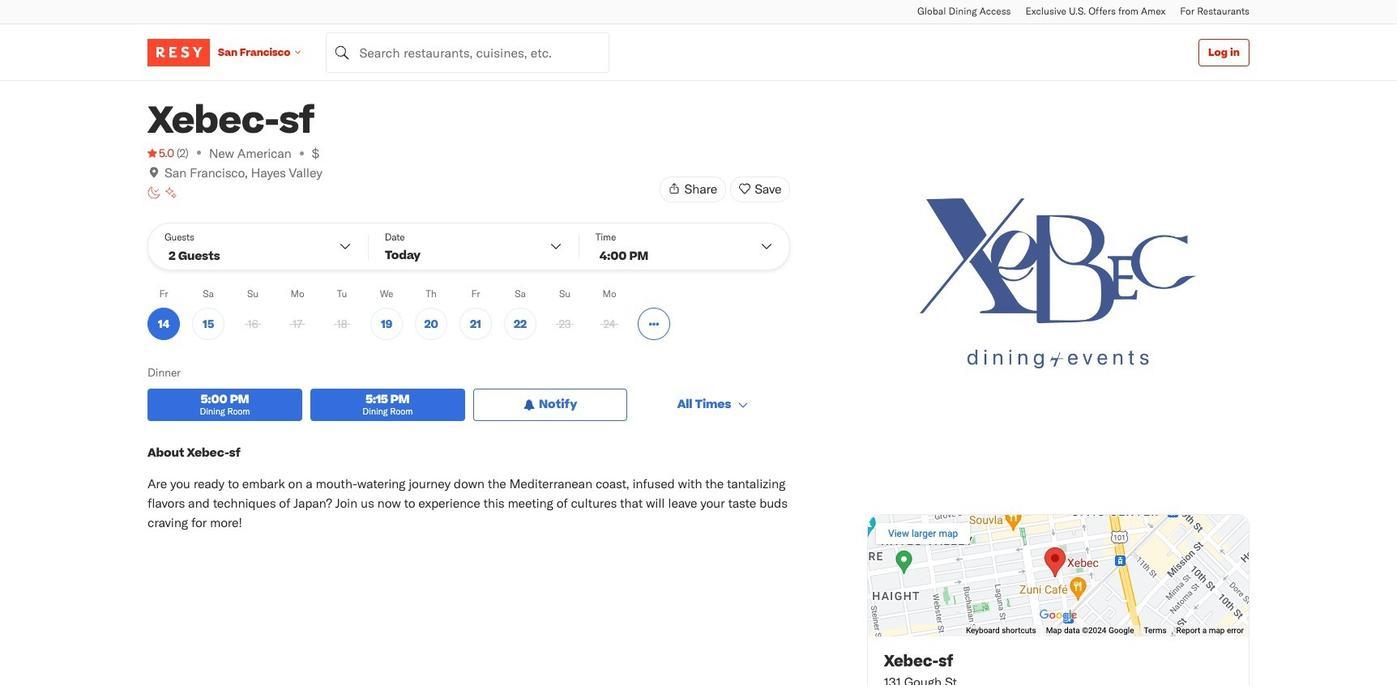 Task type: locate. For each thing, give the bounding box(es) containing it.
None field
[[326, 32, 610, 73]]

Search restaurants, cuisines, etc. text field
[[326, 32, 610, 73]]



Task type: vqa. For each thing, say whether or not it's contained in the screenshot.
THE SEARCH RESTAURANTS, CUISINES, ETC. TEXT BOX
yes



Task type: describe. For each thing, give the bounding box(es) containing it.
5.0 out of 5 stars image
[[148, 145, 174, 161]]



